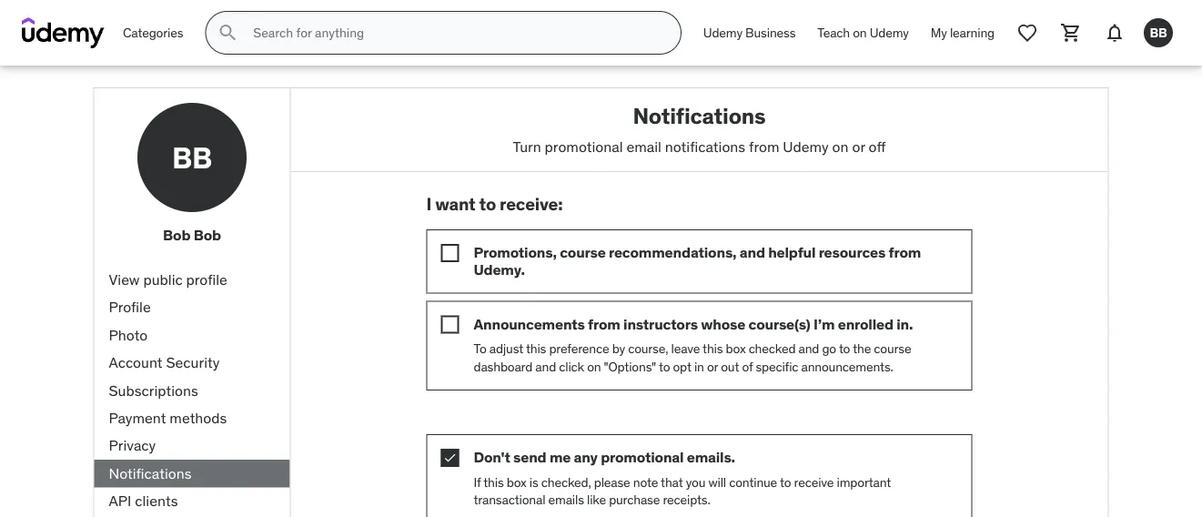 Task type: locate. For each thing, give the bounding box(es) containing it.
1 bob from the left
[[163, 226, 191, 244]]

i
[[427, 193, 432, 215]]

learning
[[950, 24, 995, 41]]

1 vertical spatial and
[[799, 341, 820, 357]]

1 horizontal spatial bb
[[1150, 24, 1168, 41]]

promotional up note
[[601, 448, 684, 466]]

on right click
[[587, 358, 601, 375]]

or left off at right top
[[853, 137, 866, 156]]

small image for announcements from instructors whose course(s) i'm enrolled in.
[[441, 315, 459, 334]]

1 vertical spatial or
[[707, 358, 718, 375]]

to
[[474, 341, 487, 357]]

0 vertical spatial course
[[560, 243, 606, 262]]

0 vertical spatial bb
[[1150, 24, 1168, 41]]

0 horizontal spatial this
[[484, 474, 504, 490]]

1 vertical spatial bb
[[172, 139, 212, 176]]

of
[[742, 358, 753, 375]]

0 horizontal spatial and
[[536, 358, 556, 375]]

udemy
[[704, 24, 743, 41], [870, 24, 909, 41], [783, 137, 829, 156]]

0 vertical spatial and
[[740, 243, 766, 262]]

1 vertical spatial from
[[889, 243, 922, 262]]

this up in on the right bottom of page
[[703, 341, 723, 357]]

like
[[587, 492, 606, 508]]

clients
[[135, 492, 178, 510]]

promotional inside don't send me any promotional emails. if this box is checked, please note that you will continue to receive important transactional emails like purchase receipts.
[[601, 448, 684, 466]]

1 vertical spatial on
[[833, 137, 849, 156]]

profile
[[109, 298, 151, 316]]

or right in on the right bottom of page
[[707, 358, 718, 375]]

course right promotions, at left
[[560, 243, 606, 262]]

view public profile profile photo account security subscriptions payment methods privacy notifications api clients
[[109, 270, 227, 510]]

leave
[[672, 341, 700, 357]]

submit search image
[[217, 22, 239, 44]]

on right teach
[[853, 24, 867, 41]]

checked
[[749, 341, 796, 357]]

to inside don't send me any promotional emails. if this box is checked, please note that you will continue to receive important transactional emails like purchase receipts.
[[780, 474, 792, 490]]

2 horizontal spatial and
[[799, 341, 820, 357]]

1 horizontal spatial udemy
[[783, 137, 829, 156]]

bob bob
[[163, 226, 221, 244]]

public
[[143, 270, 183, 289]]

from inside announcements from instructors whose course(s) i'm enrolled in. to adjust this preference by course, leave this box checked and go to the  course dashboard and click on "options" to opt in or out of specific announcements.
[[588, 314, 621, 333]]

in
[[695, 358, 704, 375]]

course down in.
[[874, 341, 912, 357]]

this inside don't send me any promotional emails. if this box is checked, please note that you will continue to receive important transactional emails like purchase receipts.
[[484, 474, 504, 490]]

on left off at right top
[[833, 137, 849, 156]]

2 small image from the top
[[441, 315, 459, 334]]

1 horizontal spatial bob
[[194, 226, 221, 244]]

photo link
[[94, 321, 290, 349]]

1 horizontal spatial on
[[833, 137, 849, 156]]

my learning link
[[920, 11, 1006, 55]]

send
[[514, 448, 547, 466]]

categories button
[[112, 11, 194, 55]]

bob up profile
[[194, 226, 221, 244]]

emails.
[[687, 448, 736, 466]]

1 horizontal spatial from
[[749, 137, 780, 156]]

teach on udemy
[[818, 24, 909, 41]]

udemy.
[[474, 261, 525, 279]]

udemy inside 'notifications turn promotional email notifications from udemy on or off'
[[783, 137, 829, 156]]

Search for anything text field
[[250, 17, 659, 48]]

1 small image from the top
[[441, 244, 459, 262]]

emails
[[549, 492, 584, 508]]

api clients link
[[94, 487, 290, 515]]

purchase
[[609, 492, 660, 508]]

on inside announcements from instructors whose course(s) i'm enrolled in. to adjust this preference by course, leave this box checked and go to the  course dashboard and click on "options" to opt in or out of specific announcements.
[[587, 358, 601, 375]]

bob
[[163, 226, 191, 244], [194, 226, 221, 244]]

2 horizontal spatial from
[[889, 243, 922, 262]]

udemy left off at right top
[[783, 137, 829, 156]]

udemy left the business
[[704, 24, 743, 41]]

instructors
[[624, 314, 698, 333]]

0 vertical spatial notifications
[[633, 102, 766, 129]]

this
[[526, 341, 546, 357], [703, 341, 723, 357], [484, 474, 504, 490]]

or inside announcements from instructors whose course(s) i'm enrolled in. to adjust this preference by course, leave this box checked and go to the  course dashboard and click on "options" to opt in or out of specific announcements.
[[707, 358, 718, 375]]

and left go
[[799, 341, 820, 357]]

promotional right turn
[[545, 137, 623, 156]]

in.
[[897, 314, 914, 333]]

0 vertical spatial box
[[726, 341, 746, 357]]

1 horizontal spatial course
[[874, 341, 912, 357]]

2 horizontal spatial on
[[853, 24, 867, 41]]

categories
[[123, 24, 183, 41]]

teach on udemy link
[[807, 11, 920, 55]]

udemy business
[[704, 24, 796, 41]]

1 horizontal spatial or
[[853, 137, 866, 156]]

promotional
[[545, 137, 623, 156], [601, 448, 684, 466]]

0 horizontal spatial on
[[587, 358, 601, 375]]

2 vertical spatial on
[[587, 358, 601, 375]]

from inside promotions, course recommendations, and helpful resources from udemy.
[[889, 243, 922, 262]]

1 horizontal spatial and
[[740, 243, 766, 262]]

the
[[853, 341, 872, 357]]

bb right notifications icon
[[1150, 24, 1168, 41]]

1 horizontal spatial box
[[726, 341, 746, 357]]

announcements.
[[802, 358, 894, 375]]

and left helpful
[[740, 243, 766, 262]]

from right resources
[[889, 243, 922, 262]]

1 vertical spatial promotional
[[601, 448, 684, 466]]

0 vertical spatial promotional
[[545, 137, 623, 156]]

teach
[[818, 24, 850, 41]]

announcements
[[474, 314, 585, 333]]

view
[[109, 270, 140, 289]]

1 vertical spatial course
[[874, 341, 912, 357]]

0 horizontal spatial udemy
[[704, 24, 743, 41]]

0 vertical spatial on
[[853, 24, 867, 41]]

box left the is
[[507, 474, 527, 490]]

this down announcements
[[526, 341, 546, 357]]

from up by
[[588, 314, 621, 333]]

bb
[[1150, 24, 1168, 41], [172, 139, 212, 176]]

payment
[[109, 409, 166, 427]]

off
[[869, 137, 886, 156]]

that
[[661, 474, 683, 490]]

1 vertical spatial notifications
[[109, 464, 192, 483]]

don't send me any promotional emails. if this box is checked, please note that you will continue to receive important transactional emails like purchase receipts.
[[474, 448, 892, 508]]

0 horizontal spatial notifications
[[109, 464, 192, 483]]

course inside promotions, course recommendations, and helpful resources from udemy.
[[560, 243, 606, 262]]

0 vertical spatial from
[[749, 137, 780, 156]]

promotions, course recommendations, and helpful resources from udemy.
[[474, 243, 922, 279]]

adjust
[[490, 341, 524, 357]]

small image
[[441, 244, 459, 262], [441, 315, 459, 334]]

from
[[749, 137, 780, 156], [889, 243, 922, 262], [588, 314, 621, 333]]

0 horizontal spatial or
[[707, 358, 718, 375]]

business
[[746, 24, 796, 41]]

course(s)
[[749, 314, 811, 333]]

bob up public
[[163, 226, 191, 244]]

0 vertical spatial or
[[853, 137, 866, 156]]

bb up the bob bob
[[172, 139, 212, 176]]

my learning
[[931, 24, 995, 41]]

privacy
[[109, 436, 156, 455]]

1 vertical spatial box
[[507, 474, 527, 490]]

1 horizontal spatial notifications
[[633, 102, 766, 129]]

0 horizontal spatial from
[[588, 314, 621, 333]]

notifications up clients
[[109, 464, 192, 483]]

promotional inside 'notifications turn promotional email notifications from udemy on or off'
[[545, 137, 623, 156]]

transactional
[[474, 492, 546, 508]]

0 horizontal spatial bob
[[163, 226, 191, 244]]

0 vertical spatial small image
[[441, 244, 459, 262]]

0 horizontal spatial course
[[560, 243, 606, 262]]

don't
[[474, 448, 511, 466]]

api
[[109, 492, 131, 510]]

notifications up notifications at the top right of page
[[633, 102, 766, 129]]

by
[[612, 341, 626, 357]]

to left receive
[[780, 474, 792, 490]]

enrolled
[[838, 314, 894, 333]]

or
[[853, 137, 866, 156], [707, 358, 718, 375]]

small image down want
[[441, 244, 459, 262]]

shopping cart with 0 items image
[[1061, 22, 1083, 44]]

this right if
[[484, 474, 504, 490]]

from right notifications at the top right of page
[[749, 137, 780, 156]]

on
[[853, 24, 867, 41], [833, 137, 849, 156], [587, 358, 601, 375]]

0 horizontal spatial box
[[507, 474, 527, 490]]

small image left announcements
[[441, 315, 459, 334]]

2 vertical spatial from
[[588, 314, 621, 333]]

box up out
[[726, 341, 746, 357]]

notifications
[[633, 102, 766, 129], [109, 464, 192, 483]]

helpful
[[769, 243, 816, 262]]

udemy left my at the top right of the page
[[870, 24, 909, 41]]

box
[[726, 341, 746, 357], [507, 474, 527, 490]]

box inside announcements from instructors whose course(s) i'm enrolled in. to adjust this preference by course, leave this box checked and go to the  course dashboard and click on "options" to opt in or out of specific announcements.
[[726, 341, 746, 357]]

and left click
[[536, 358, 556, 375]]

1 vertical spatial small image
[[441, 315, 459, 334]]



Task type: describe. For each thing, give the bounding box(es) containing it.
click
[[559, 358, 585, 375]]

i'm
[[814, 314, 835, 333]]

please
[[594, 474, 631, 490]]

opt
[[673, 358, 692, 375]]

udemy business link
[[693, 11, 807, 55]]

0 horizontal spatial bb
[[172, 139, 212, 176]]

preference
[[549, 341, 610, 357]]

i want to receive:
[[427, 193, 563, 215]]

important
[[837, 474, 892, 490]]

small image
[[441, 449, 459, 467]]

1 horizontal spatial this
[[526, 341, 546, 357]]

bb link
[[1137, 11, 1181, 55]]

will
[[709, 474, 727, 490]]

if
[[474, 474, 481, 490]]

notifications image
[[1104, 22, 1126, 44]]

you
[[686, 474, 706, 490]]

2 bob from the left
[[194, 226, 221, 244]]

small image for promotions, course recommendations, and helpful resources from udemy.
[[441, 244, 459, 262]]

me
[[550, 448, 571, 466]]

checked,
[[542, 474, 591, 490]]

profile link
[[94, 294, 290, 321]]

out
[[721, 358, 740, 375]]

notifications inside the view public profile profile photo account security subscriptions payment methods privacy notifications api clients
[[109, 464, 192, 483]]

course inside announcements from instructors whose course(s) i'm enrolled in. to adjust this preference by course, leave this box checked and go to the  course dashboard and click on "options" to opt in or out of specific announcements.
[[874, 341, 912, 357]]

payment methods link
[[94, 404, 290, 432]]

box inside don't send me any promotional emails. if this box is checked, please note that you will continue to receive important transactional emails like purchase receipts.
[[507, 474, 527, 490]]

methods
[[170, 409, 227, 427]]

whose
[[701, 314, 746, 333]]

privacy link
[[94, 432, 290, 460]]

wishlist image
[[1017, 22, 1039, 44]]

subscriptions link
[[94, 377, 290, 404]]

email
[[627, 137, 662, 156]]

2 horizontal spatial this
[[703, 341, 723, 357]]

security
[[166, 353, 220, 372]]

notifications link
[[94, 460, 290, 487]]

any
[[574, 448, 598, 466]]

profile
[[186, 270, 227, 289]]

or inside 'notifications turn promotional email notifications from udemy on or off'
[[853, 137, 866, 156]]

"options"
[[604, 358, 656, 375]]

dashboard
[[474, 358, 533, 375]]

receive:
[[500, 193, 563, 215]]

promotions,
[[474, 243, 557, 262]]

to left opt
[[659, 358, 670, 375]]

receive
[[794, 474, 834, 490]]

continue
[[729, 474, 778, 490]]

receipts.
[[663, 492, 711, 508]]

want
[[435, 193, 476, 215]]

my
[[931, 24, 948, 41]]

is
[[530, 474, 539, 490]]

to right want
[[479, 193, 496, 215]]

go
[[823, 341, 837, 357]]

from inside 'notifications turn promotional email notifications from udemy on or off'
[[749, 137, 780, 156]]

on inside 'notifications turn promotional email notifications from udemy on or off'
[[833, 137, 849, 156]]

specific
[[756, 358, 799, 375]]

subscriptions
[[109, 381, 198, 400]]

account
[[109, 353, 163, 372]]

turn
[[513, 137, 542, 156]]

announcements from instructors whose course(s) i'm enrolled in. to adjust this preference by course, leave this box checked and go to the  course dashboard and click on "options" to opt in or out of specific announcements.
[[474, 314, 914, 375]]

note
[[633, 474, 658, 490]]

resources
[[819, 243, 886, 262]]

2 vertical spatial and
[[536, 358, 556, 375]]

to right go
[[839, 341, 851, 357]]

udemy image
[[22, 17, 105, 48]]

photo
[[109, 325, 148, 344]]

and inside promotions, course recommendations, and helpful resources from udemy.
[[740, 243, 766, 262]]

course,
[[628, 341, 669, 357]]

notifications inside 'notifications turn promotional email notifications from udemy on or off'
[[633, 102, 766, 129]]

view public profile link
[[94, 266, 290, 294]]

recommendations,
[[609, 243, 737, 262]]

account security link
[[94, 349, 290, 377]]

2 horizontal spatial udemy
[[870, 24, 909, 41]]

notifications
[[665, 137, 746, 156]]

notifications turn promotional email notifications from udemy on or off
[[513, 102, 886, 156]]



Task type: vqa. For each thing, say whether or not it's contained in the screenshot.
the left 'by'
no



